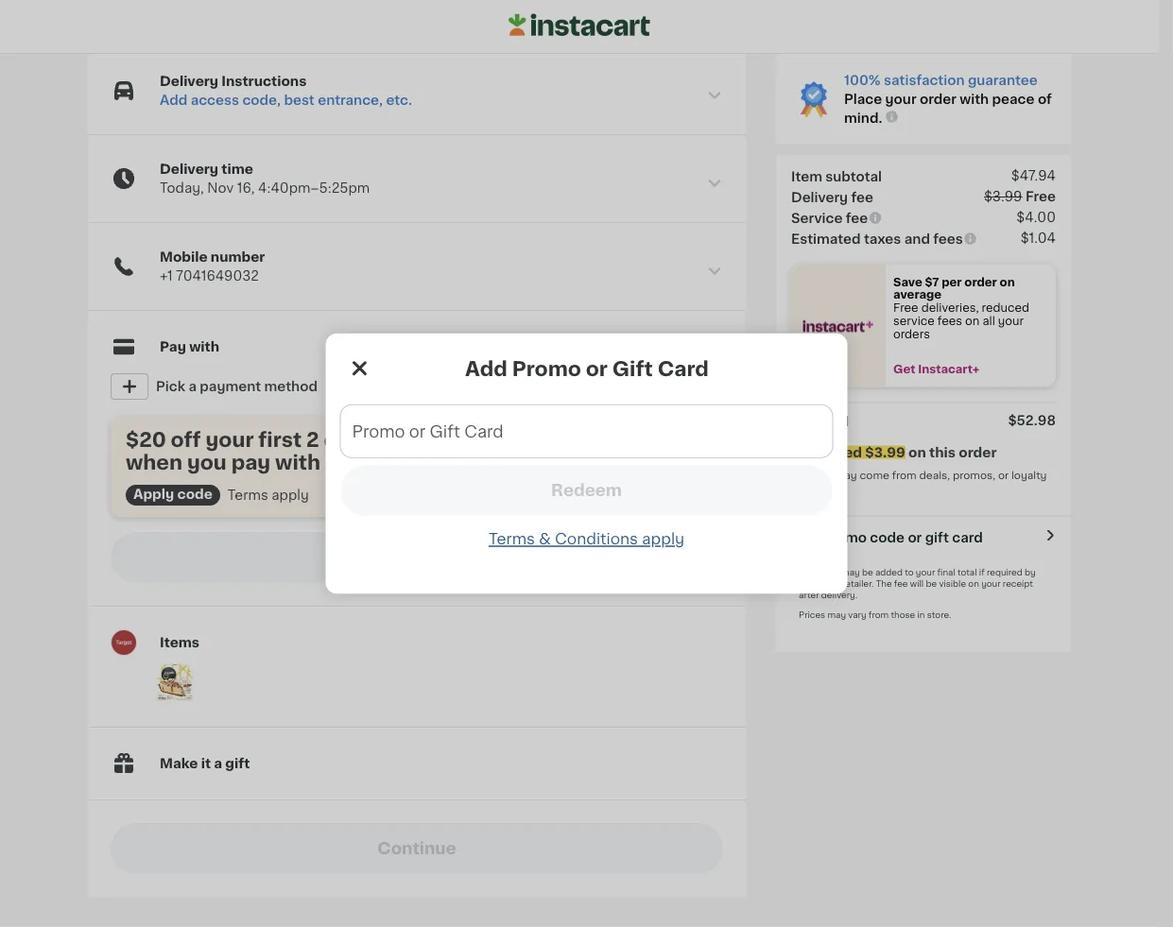 Task type: describe. For each thing, give the bounding box(es) containing it.
0 vertical spatial $3.99
[[984, 190, 1023, 203]]

nov
[[207, 182, 234, 195]]

estimated
[[791, 232, 861, 245]]

items
[[160, 636, 200, 650]]

etc.
[[386, 94, 412, 107]]

1 horizontal spatial a
[[214, 758, 222, 771]]

pay
[[160, 340, 186, 354]]

you
[[187, 452, 227, 472]]

average
[[894, 289, 942, 300]]

by
[[1025, 568, 1036, 577]]

loyalty
[[1012, 470, 1047, 481]]

delivery fee
[[791, 191, 874, 204]]

today,
[[160, 182, 204, 195]]

more info about 100% satisfaction guarantee image
[[885, 109, 900, 124]]

or inside add promo code or gift card button
[[908, 531, 922, 544]]

terms apply
[[228, 489, 309, 502]]

delivery for add
[[160, 75, 219, 88]]

home image
[[509, 11, 651, 39]]

satisfaction
[[884, 74, 965, 87]]

service fee
[[791, 211, 868, 225]]

or inside redeem promo code dialog
[[586, 360, 608, 379]]

promo
[[512, 360, 581, 379]]

your inside save $7 per order on average free deliveries, reduced service fees on all your orders
[[998, 316, 1024, 326]]

those
[[891, 611, 916, 619]]

total
[[958, 568, 977, 577]]

your up will
[[916, 568, 936, 577]]

$47.94
[[1012, 169, 1056, 182]]

code inside button
[[870, 531, 905, 544]]

make
[[160, 758, 198, 771]]

make it a gift
[[160, 758, 250, 771]]

may for vary
[[828, 611, 846, 619]]

get
[[894, 364, 916, 375]]

to
[[905, 568, 914, 577]]

required
[[987, 568, 1023, 577]]

pay
[[231, 452, 271, 472]]

2 vertical spatial order
[[959, 446, 997, 459]]

1 vertical spatial gift
[[225, 758, 250, 771]]

number
[[211, 251, 265, 264]]

a
[[799, 568, 805, 577]]

your inside $20 off your first 2 orders when you pay with klarna
[[206, 430, 254, 450]]

guarantee
[[968, 74, 1038, 87]]

a bag fee may be added to your final total if required by law or the retailer. the fee will be visible on your receipt after delivery.
[[799, 568, 1036, 600]]

fee down subtotal
[[852, 191, 874, 204]]

mind.
[[844, 112, 883, 125]]

pick a payment method button
[[111, 368, 723, 406]]

$3.99 free
[[984, 190, 1056, 203]]

$20 off your first 2 orders when you pay with klarna
[[126, 430, 393, 472]]

item
[[791, 170, 823, 183]]

law
[[799, 580, 813, 588]]

1 vertical spatial with
[[189, 340, 219, 354]]

2
[[306, 430, 319, 450]]

order inside save $7 per order on average free deliveries, reduced service fees on all your orders
[[965, 276, 997, 287]]

pick
[[156, 380, 185, 393]]

you
[[791, 446, 818, 459]]

pay with
[[160, 340, 219, 354]]

add promo code or gift card
[[791, 531, 983, 544]]

card
[[952, 531, 983, 544]]

prices may vary from those in store.
[[799, 611, 952, 619]]

your down if
[[982, 580, 1001, 588]]

save
[[894, 276, 923, 287]]

of
[[1038, 93, 1052, 106]]

added
[[876, 568, 903, 577]]

Promo or Gift Card text field
[[341, 405, 833, 457]]

all
[[983, 316, 996, 326]]

subtotal
[[826, 170, 882, 183]]

if
[[979, 568, 985, 577]]

visible
[[939, 580, 966, 588]]

promos,
[[953, 470, 996, 481]]

service
[[894, 316, 935, 326]]

final
[[938, 568, 956, 577]]

receipt
[[1003, 580, 1034, 588]]

entrance,
[[318, 94, 383, 107]]

savings
[[791, 470, 832, 481]]

$52.98
[[1008, 414, 1056, 427]]

with inside $20 off your first 2 orders when you pay with klarna
[[275, 452, 321, 472]]

item subtotal
[[791, 170, 882, 183]]

deals,
[[920, 470, 950, 481]]

0 horizontal spatial $3.99
[[865, 446, 906, 459]]

&
[[539, 532, 551, 547]]

mobile
[[160, 251, 208, 264]]

retailer.
[[843, 580, 874, 588]]

1 horizontal spatial free
[[1026, 190, 1056, 203]]

off
[[171, 430, 201, 450]]



Task type: locate. For each thing, give the bounding box(es) containing it.
this
[[930, 446, 956, 459]]

1 horizontal spatial terms
[[489, 532, 535, 547]]

add for add promo code or gift card
[[791, 531, 819, 544]]

access
[[191, 94, 239, 107]]

from down you saved $3.99 on this order
[[892, 470, 917, 481]]

add left access at the top of page
[[160, 94, 187, 107]]

0 vertical spatial gift
[[925, 531, 949, 544]]

orders down service
[[894, 329, 930, 339]]

$4.00
[[1017, 210, 1056, 224]]

1 vertical spatial apply
[[642, 532, 685, 547]]

get instacart+
[[894, 364, 980, 375]]

conditions
[[555, 532, 638, 547]]

apply
[[133, 488, 174, 501]]

on inside a bag fee may be added to your final total if required by law or the retailer. the fee will be visible on your receipt after delivery.
[[969, 580, 980, 588]]

your down "reduced"
[[998, 316, 1024, 326]]

a
[[189, 380, 197, 393], [214, 758, 222, 771]]

$3.99
[[984, 190, 1023, 203], [865, 446, 906, 459]]

taxes
[[864, 232, 902, 245]]

1 vertical spatial free
[[894, 303, 919, 313]]

0 horizontal spatial from
[[869, 611, 889, 619]]

0 horizontal spatial be
[[862, 568, 873, 577]]

1 horizontal spatial from
[[892, 470, 917, 481]]

$7
[[925, 276, 939, 287]]

0 vertical spatial fees
[[934, 232, 963, 245]]

1 vertical spatial add
[[465, 360, 508, 379]]

fee up the
[[826, 568, 839, 577]]

0 vertical spatial order
[[920, 93, 957, 106]]

method
[[264, 380, 318, 393]]

apply
[[272, 489, 309, 502], [642, 532, 685, 547]]

1 horizontal spatial apply
[[642, 532, 685, 547]]

delivery up today,
[[160, 163, 219, 176]]

redeem promo code dialog
[[326, 334, 848, 594]]

1 vertical spatial order
[[965, 276, 997, 287]]

with down guarantee
[[960, 93, 989, 106]]

terms for terms & conditions apply
[[489, 532, 535, 547]]

may for come
[[835, 470, 857, 481]]

apply inside redeem promo code dialog
[[642, 532, 685, 547]]

add inside button
[[791, 531, 819, 544]]

add inside delivery instructions add access code, best entrance, etc.
[[160, 94, 187, 107]]

the
[[826, 580, 840, 588]]

fees right and
[[934, 232, 963, 245]]

with down 2
[[275, 452, 321, 472]]

deliveries,
[[922, 303, 979, 313]]

gift right "it"
[[225, 758, 250, 771]]

place
[[844, 93, 882, 106]]

0 horizontal spatial with
[[189, 340, 219, 354]]

add promo or gift card
[[465, 360, 709, 379]]

or up to at the bottom right of the page
[[908, 531, 922, 544]]

add up a
[[791, 531, 819, 544]]

0 vertical spatial a
[[189, 380, 197, 393]]

may down saved
[[835, 470, 857, 481]]

or left loyalty at the bottom right
[[998, 470, 1009, 481]]

gift left the card
[[925, 531, 949, 544]]

code up added
[[870, 531, 905, 544]]

0 vertical spatial apply
[[272, 489, 309, 502]]

0 vertical spatial be
[[862, 568, 873, 577]]

or down bag
[[815, 580, 824, 588]]

save $7 per order on average free deliveries, reduced service fees on all your orders
[[894, 276, 1033, 339]]

per
[[942, 276, 962, 287]]

1 vertical spatial code
[[870, 531, 905, 544]]

apply down $20 off your first 2 orders when you pay with klarna
[[272, 489, 309, 502]]

your up "more info about 100% satisfaction guarantee" icon
[[886, 93, 917, 106]]

0 horizontal spatial a
[[189, 380, 197, 393]]

on down total
[[969, 580, 980, 588]]

from inside savings may come from deals, promos, or loyalty pricing.
[[892, 470, 917, 481]]

may up "retailer."
[[842, 568, 860, 577]]

from for those
[[869, 611, 889, 619]]

1 horizontal spatial gift
[[925, 531, 949, 544]]

0 vertical spatial orders
[[894, 329, 930, 339]]

terms left &
[[489, 532, 535, 547]]

may
[[835, 470, 857, 481], [842, 568, 860, 577], [828, 611, 846, 619]]

card
[[658, 360, 709, 379]]

your up pay
[[206, 430, 254, 450]]

0 vertical spatial terms
[[228, 489, 268, 502]]

+1
[[160, 270, 173, 283]]

gift inside button
[[925, 531, 949, 544]]

fee down to at the bottom right of the page
[[894, 580, 908, 588]]

it
[[201, 758, 211, 771]]

after
[[799, 591, 819, 600]]

0 vertical spatial may
[[835, 470, 857, 481]]

code down you
[[177, 488, 213, 501]]

orders inside save $7 per order on average free deliveries, reduced service fees on all your orders
[[894, 329, 930, 339]]

2 vertical spatial add
[[791, 531, 819, 544]]

1 vertical spatial may
[[842, 568, 860, 577]]

from right vary
[[869, 611, 889, 619]]

1 vertical spatial be
[[926, 580, 937, 588]]

store.
[[927, 611, 952, 619]]

instructions
[[222, 75, 307, 88]]

orders
[[894, 329, 930, 339], [324, 430, 392, 450]]

1 horizontal spatial orders
[[894, 329, 930, 339]]

0 horizontal spatial orders
[[324, 430, 392, 450]]

add promo code or gift card button
[[791, 528, 983, 547]]

free inside save $7 per order on average free deliveries, reduced service fees on all your orders
[[894, 303, 919, 313]]

2 horizontal spatial add
[[791, 531, 819, 544]]

place your order with peace of mind.
[[844, 93, 1052, 125]]

and
[[905, 232, 930, 245]]

$3.99 down $47.94
[[984, 190, 1023, 203]]

1 horizontal spatial add
[[465, 360, 508, 379]]

$3.99 up come
[[865, 446, 906, 459]]

add inside redeem promo code dialog
[[465, 360, 508, 379]]

2 horizontal spatial with
[[960, 93, 989, 106]]

or
[[586, 360, 608, 379], [998, 470, 1009, 481], [908, 531, 922, 544], [815, 580, 824, 588]]

best
[[284, 94, 315, 107]]

0 vertical spatial from
[[892, 470, 917, 481]]

the
[[876, 580, 892, 588]]

from for deals,
[[892, 470, 917, 481]]

delivery instructions add access code, best entrance, etc.
[[160, 75, 412, 107]]

0 vertical spatial add
[[160, 94, 187, 107]]

apply code
[[133, 488, 213, 501]]

vary
[[849, 611, 867, 619]]

2 vertical spatial may
[[828, 611, 846, 619]]

instacart+
[[918, 364, 980, 375]]

fees inside save $7 per order on average free deliveries, reduced service fees on all your orders
[[938, 316, 963, 326]]

or inside a bag fee may be added to your final total if required by law or the retailer. the fee will be visible on your receipt after delivery.
[[815, 580, 824, 588]]

order up 'promos,'
[[959, 446, 997, 459]]

may inside savings may come from deals, promos, or loyalty pricing.
[[835, 470, 857, 481]]

terms & conditions apply link
[[489, 532, 685, 547]]

0 horizontal spatial apply
[[272, 489, 309, 502]]

on up "reduced"
[[1000, 276, 1015, 287]]

1 vertical spatial delivery
[[160, 163, 219, 176]]

1 vertical spatial terms
[[489, 532, 535, 547]]

0 vertical spatial delivery
[[160, 75, 219, 88]]

on left all
[[966, 316, 980, 326]]

apply right conditions
[[642, 532, 685, 547]]

saved
[[821, 446, 862, 459]]

be right will
[[926, 580, 937, 588]]

2 vertical spatial delivery
[[791, 191, 848, 204]]

savings may come from deals, promos, or loyalty pricing.
[[791, 470, 1050, 498]]

1 vertical spatial a
[[214, 758, 222, 771]]

orders inside $20 off your first 2 orders when you pay with klarna
[[324, 430, 392, 450]]

a inside button
[[189, 380, 197, 393]]

delivery.
[[822, 591, 858, 600]]

add for add promo or gift card
[[465, 360, 508, 379]]

on left this
[[909, 446, 927, 459]]

terms for terms apply
[[228, 489, 268, 502]]

with right pay
[[189, 340, 219, 354]]

1 horizontal spatial be
[[926, 580, 937, 588]]

order down 100% satisfaction guarantee
[[920, 93, 957, 106]]

0 horizontal spatial terms
[[228, 489, 268, 502]]

100% satisfaction guarantee
[[844, 74, 1038, 87]]

100%
[[844, 74, 881, 87]]

in
[[918, 611, 925, 619]]

free up $4.00 on the right top of page
[[1026, 190, 1056, 203]]

pricing.
[[791, 488, 830, 498]]

with inside place your order with peace of mind.
[[960, 93, 989, 106]]

service
[[791, 211, 843, 225]]

0 horizontal spatial free
[[894, 303, 919, 313]]

1 horizontal spatial $3.99
[[984, 190, 1023, 203]]

7041649032
[[176, 270, 259, 283]]

delivery time today, nov 16, 4:40pm–5:25pm
[[160, 163, 370, 195]]

0 horizontal spatial gift
[[225, 758, 250, 771]]

peace
[[992, 93, 1035, 106]]

order right per
[[965, 276, 997, 287]]

mobile number +1 7041649032
[[160, 251, 265, 283]]

be up "retailer."
[[862, 568, 873, 577]]

on
[[1000, 276, 1015, 287], [966, 316, 980, 326], [909, 446, 927, 459], [969, 580, 980, 588]]

you saved $3.99 on this order
[[791, 446, 997, 459]]

fee up estimated taxes and fees
[[846, 211, 868, 225]]

1 vertical spatial orders
[[324, 430, 392, 450]]

1 horizontal spatial with
[[275, 452, 321, 472]]

payment
[[200, 380, 261, 393]]

time
[[222, 163, 253, 176]]

order inside place your order with peace of mind.
[[920, 93, 957, 106]]

reduced
[[982, 303, 1030, 313]]

terms inside redeem promo code dialog
[[489, 532, 535, 547]]

a right the pick
[[189, 380, 197, 393]]

1 vertical spatial fees
[[938, 316, 963, 326]]

will
[[910, 580, 924, 588]]

delivery inside delivery instructions add access code, best entrance, etc.
[[160, 75, 219, 88]]

1 vertical spatial $3.99
[[865, 446, 906, 459]]

terms down pay
[[228, 489, 268, 502]]

0 vertical spatial free
[[1026, 190, 1056, 203]]

1 horizontal spatial code
[[870, 531, 905, 544]]

16,
[[237, 182, 255, 195]]

0 vertical spatial code
[[177, 488, 213, 501]]

orders up klarna
[[324, 430, 392, 450]]

pick a payment method
[[156, 380, 318, 393]]

edwards® turtle pie image
[[156, 664, 194, 702]]

0 vertical spatial with
[[960, 93, 989, 106]]

delivery inside delivery time today, nov 16, 4:40pm–5:25pm
[[160, 163, 219, 176]]

come
[[860, 470, 890, 481]]

delivery up service on the right top
[[791, 191, 848, 204]]

gift
[[613, 360, 653, 379]]

may inside a bag fee may be added to your final total if required by law or the retailer. the fee will be visible on your receipt after delivery.
[[842, 568, 860, 577]]

delivery for today,
[[160, 163, 219, 176]]

your
[[886, 93, 917, 106], [998, 316, 1024, 326], [206, 430, 254, 450], [916, 568, 936, 577], [982, 580, 1001, 588]]

2 vertical spatial with
[[275, 452, 321, 472]]

or inside savings may come from deals, promos, or loyalty pricing.
[[998, 470, 1009, 481]]

0 horizontal spatial add
[[160, 94, 187, 107]]

add left promo in the left top of the page
[[465, 360, 508, 379]]

0 horizontal spatial code
[[177, 488, 213, 501]]

or left gift
[[586, 360, 608, 379]]

a right "it"
[[214, 758, 222, 771]]

get instacart+ button
[[886, 363, 1056, 376]]

klarna
[[325, 452, 393, 472]]

fees down deliveries,
[[938, 316, 963, 326]]

terms & conditions apply
[[489, 532, 685, 547]]

free up service
[[894, 303, 919, 313]]

bag
[[807, 568, 824, 577]]

when
[[126, 452, 183, 472]]

estimated taxes and fees
[[791, 232, 963, 245]]

code,
[[242, 94, 281, 107]]

delivery up access at the top of page
[[160, 75, 219, 88]]

$1.04
[[1021, 231, 1056, 244]]

first
[[259, 430, 302, 450]]

your inside place your order with peace of mind.
[[886, 93, 917, 106]]

1 vertical spatial from
[[869, 611, 889, 619]]

may down delivery.
[[828, 611, 846, 619]]



Task type: vqa. For each thing, say whether or not it's contained in the screenshot.
the bottommost Cards
no



